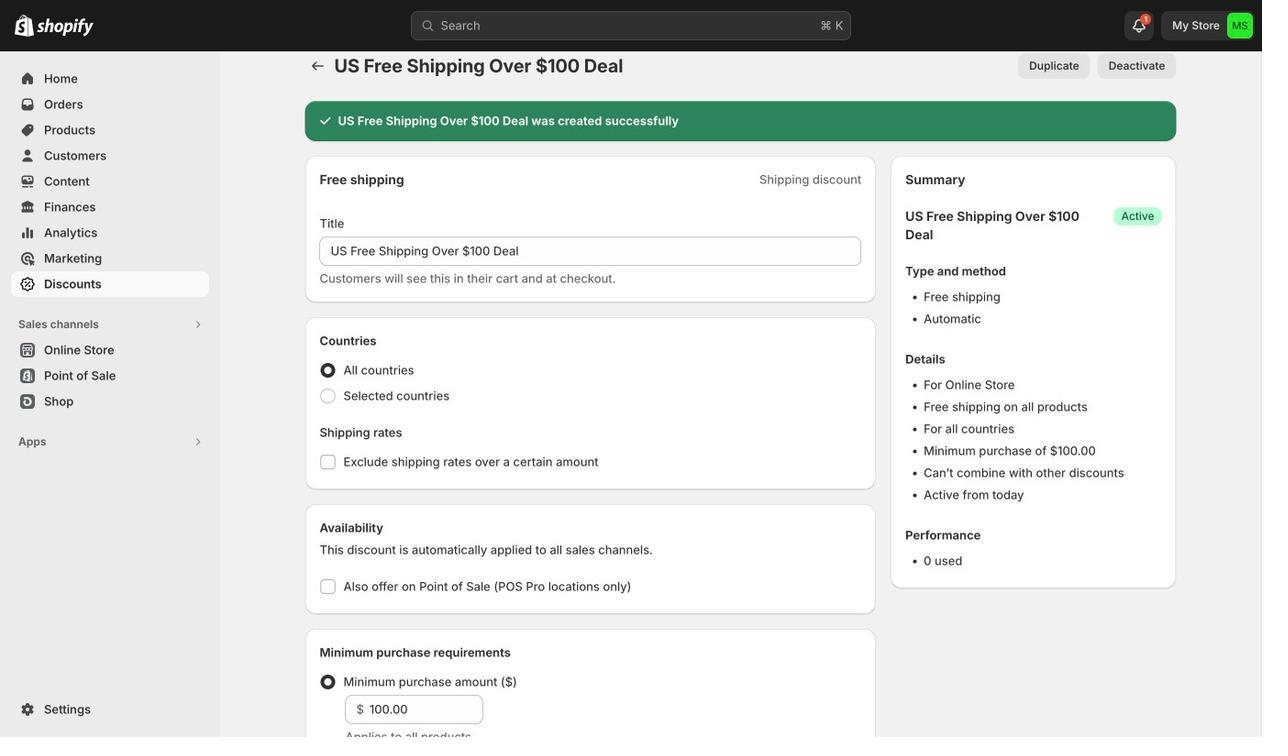Task type: describe. For each thing, give the bounding box(es) containing it.
my store image
[[1227, 13, 1253, 39]]

0.00 text field
[[370, 695, 483, 725]]

shopify image
[[15, 14, 34, 36]]



Task type: vqa. For each thing, say whether or not it's contained in the screenshot.
Shopify image to the right
yes



Task type: locate. For each thing, give the bounding box(es) containing it.
shopify image
[[37, 18, 94, 36]]

None text field
[[320, 237, 861, 266]]



